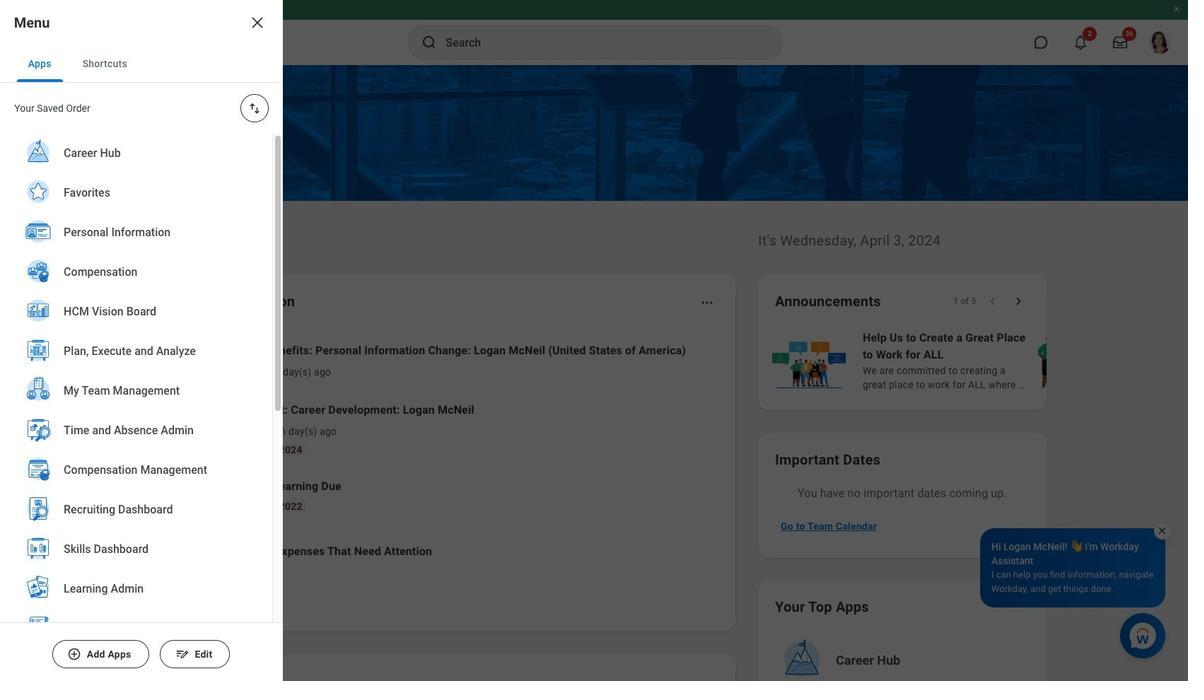 Task type: describe. For each thing, give the bounding box(es) containing it.
chevron left small image
[[986, 294, 1000, 308]]

2 inbox image from the top
[[179, 418, 200, 439]]

x image
[[249, 14, 266, 31]]

text edit image
[[175, 647, 189, 662]]

close environment banner image
[[1173, 5, 1182, 13]]

1 inbox image from the top
[[179, 350, 200, 371]]

search image
[[421, 34, 438, 51]]

sort image
[[248, 101, 262, 115]]



Task type: vqa. For each thing, say whether or not it's contained in the screenshot.
chevron down small icon
no



Task type: locate. For each thing, give the bounding box(es) containing it.
list inside global navigation dialog
[[0, 134, 272, 681]]

tab list
[[0, 45, 283, 83]]

chevron right small image
[[1012, 294, 1026, 308]]

0 vertical spatial inbox image
[[179, 350, 200, 371]]

global navigation dialog
[[0, 0, 283, 681]]

status
[[954, 296, 976, 307]]

profile logan mcneil element
[[1141, 27, 1180, 58]]

banner
[[0, 0, 1189, 65]]

main content
[[0, 65, 1189, 681]]

plus circle image
[[67, 647, 81, 662]]

notifications large image
[[1074, 35, 1088, 50]]

1 vertical spatial inbox image
[[179, 418, 200, 439]]

list
[[0, 134, 272, 681], [770, 328, 1189, 393], [158, 331, 719, 580]]

inbox large image
[[1114, 35, 1128, 50]]

x image
[[1158, 526, 1168, 536]]

inbox image
[[179, 350, 200, 371], [179, 418, 200, 439]]



